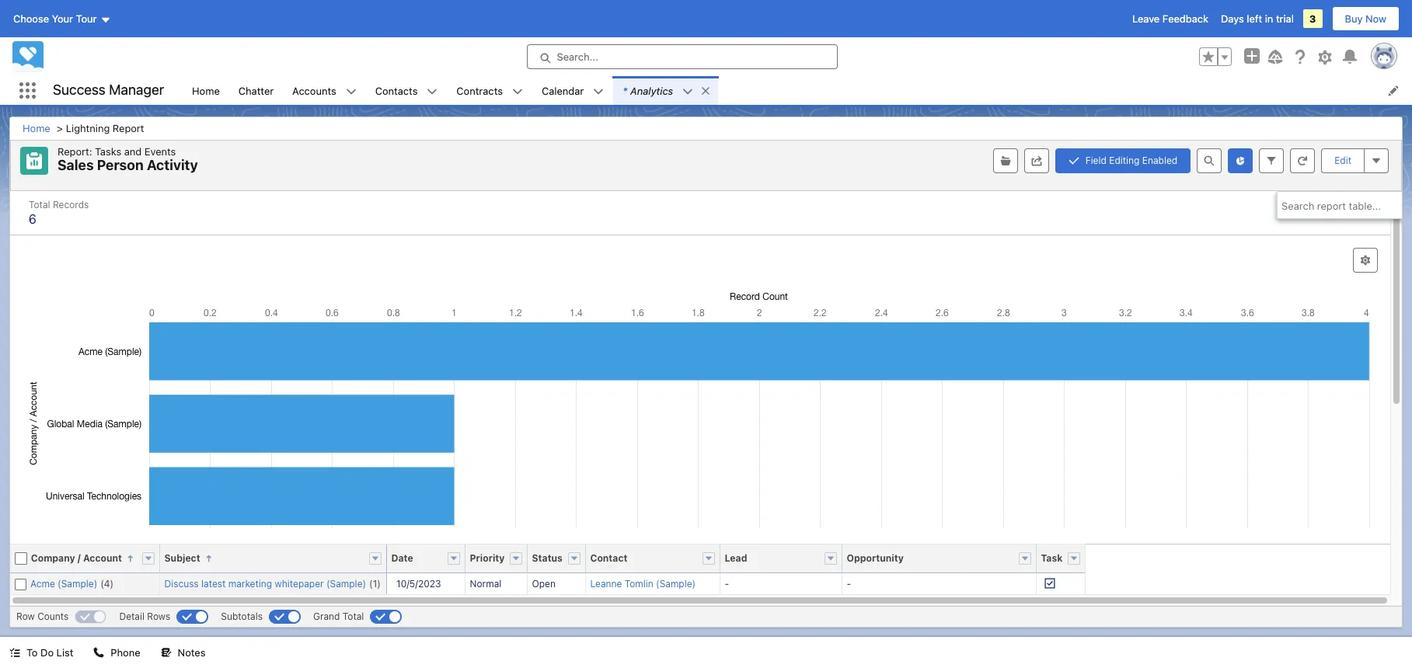 Task type: vqa. For each thing, say whether or not it's contained in the screenshot.
Days left in trial
yes



Task type: describe. For each thing, give the bounding box(es) containing it.
contacts
[[375, 84, 418, 97]]

calendar link
[[532, 76, 593, 105]]

days left in trial
[[1221, 12, 1294, 25]]

text default image for calendar
[[593, 86, 604, 97]]

contracts link
[[447, 76, 512, 105]]

* analytics
[[623, 84, 673, 97]]

to do list button
[[0, 637, 83, 668]]

chatter link
[[229, 76, 283, 105]]

do
[[40, 647, 54, 659]]

choose your tour
[[13, 12, 97, 25]]

home
[[192, 84, 220, 97]]

leave feedback
[[1132, 12, 1209, 25]]

list item containing *
[[613, 76, 718, 105]]

tour
[[76, 12, 97, 25]]

notes
[[178, 647, 206, 659]]

manager
[[109, 82, 164, 98]]

to do list
[[26, 647, 73, 659]]

text default image for accounts
[[346, 86, 357, 97]]

search... button
[[527, 44, 837, 69]]

accounts list item
[[283, 76, 366, 105]]

success manager
[[53, 82, 164, 98]]

*
[[623, 84, 627, 97]]

trial
[[1276, 12, 1294, 25]]

text default image inside to do list button
[[9, 648, 20, 659]]

text default image for text default image in the phone button
[[161, 648, 171, 659]]

buy now
[[1345, 12, 1387, 25]]

3
[[1310, 12, 1316, 25]]

accounts
[[292, 84, 336, 97]]

analytics
[[630, 84, 673, 97]]

to
[[26, 647, 38, 659]]

notes button
[[151, 637, 215, 668]]



Task type: locate. For each thing, give the bounding box(es) containing it.
leave feedback link
[[1132, 12, 1209, 25]]

list
[[56, 647, 73, 659]]

text default image for contacts
[[427, 86, 438, 97]]

text default image inside phone button
[[94, 648, 104, 659]]

buy
[[1345, 12, 1363, 25]]

text default image left phone
[[94, 648, 104, 659]]

search...
[[557, 51, 598, 63]]

text default image inside notes button
[[161, 648, 171, 659]]

list item
[[613, 76, 718, 105]]

left
[[1247, 12, 1262, 25]]

list containing home
[[183, 76, 1412, 105]]

now
[[1366, 12, 1387, 25]]

text default image inside the contacts list item
[[427, 86, 438, 97]]

contacts link
[[366, 76, 427, 105]]

text default image down search... button
[[683, 86, 693, 97]]

days
[[1221, 12, 1244, 25]]

text default image right contacts
[[427, 86, 438, 97]]

your
[[52, 12, 73, 25]]

group
[[1199, 47, 1232, 66]]

0 horizontal spatial text default image
[[161, 648, 171, 659]]

text default image inside calendar list item
[[593, 86, 604, 97]]

calendar
[[542, 84, 584, 97]]

buy now button
[[1332, 6, 1400, 31]]

text default image for text default image associated with *
[[700, 85, 711, 96]]

chatter
[[238, 84, 274, 97]]

calendar list item
[[532, 76, 613, 105]]

home link
[[183, 76, 229, 105]]

in
[[1265, 12, 1273, 25]]

phone button
[[84, 637, 150, 668]]

text default image
[[700, 85, 711, 96], [512, 86, 523, 97], [161, 648, 171, 659]]

text default image right accounts
[[346, 86, 357, 97]]

list
[[183, 76, 1412, 105]]

success
[[53, 82, 105, 98]]

text default image inside contracts list item
[[512, 86, 523, 97]]

choose
[[13, 12, 49, 25]]

contacts list item
[[366, 76, 447, 105]]

text default image left to
[[9, 648, 20, 659]]

text default image right contracts
[[512, 86, 523, 97]]

contracts list item
[[447, 76, 532, 105]]

text default image down search... button
[[700, 85, 711, 96]]

text default image for *
[[683, 86, 693, 97]]

text default image left notes
[[161, 648, 171, 659]]

accounts link
[[283, 76, 346, 105]]

leave
[[1132, 12, 1160, 25]]

text default image
[[346, 86, 357, 97], [427, 86, 438, 97], [593, 86, 604, 97], [683, 86, 693, 97], [9, 648, 20, 659], [94, 648, 104, 659]]

feedback
[[1163, 12, 1209, 25]]

contracts
[[457, 84, 503, 97]]

text default image inside accounts list item
[[346, 86, 357, 97]]

phone
[[111, 647, 140, 659]]

choose your tour button
[[12, 6, 112, 31]]

text default image left *
[[593, 86, 604, 97]]

2 horizontal spatial text default image
[[700, 85, 711, 96]]

1 horizontal spatial text default image
[[512, 86, 523, 97]]



